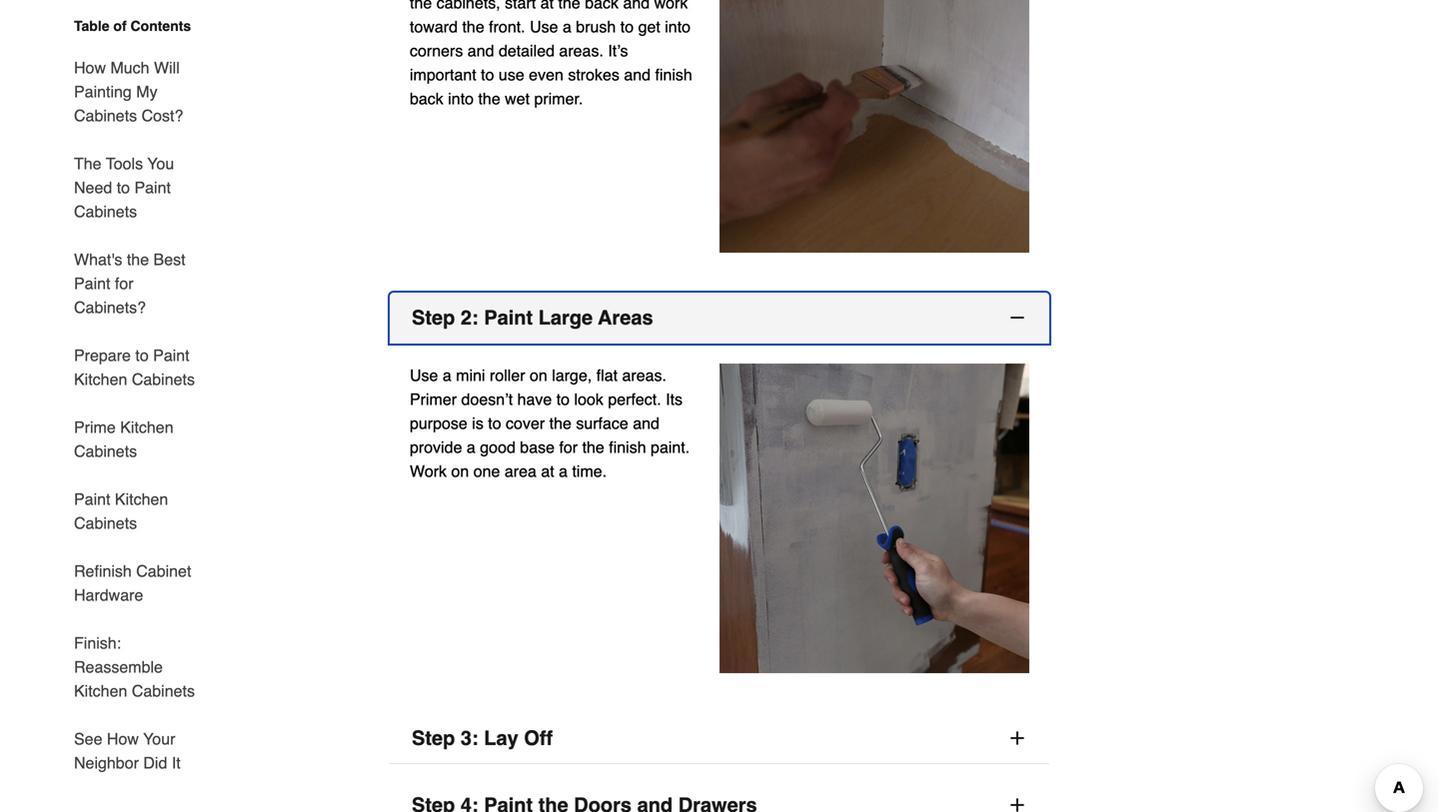 Task type: vqa. For each thing, say whether or not it's contained in the screenshot.
'STEP' inside "Step 3: Lay Off" button
yes



Task type: describe. For each thing, give the bounding box(es) containing it.
cabinets inside finish: reassemble kitchen cabinets
[[132, 682, 195, 701]]

1 horizontal spatial the
[[549, 414, 571, 433]]

use
[[410, 366, 438, 385]]

kitchen inside prime kitchen cabinets
[[120, 418, 173, 437]]

finish: reassemble kitchen cabinets link
[[74, 620, 208, 716]]

1 vertical spatial on
[[451, 462, 469, 481]]

a person painting cabinet frames white. image
[[720, 0, 1029, 253]]

paint inside prepare to paint kitchen cabinets
[[153, 346, 190, 365]]

a person rolling white paint onto cabinets. image
[[720, 364, 1029, 673]]

step for step 2: paint large areas
[[412, 306, 455, 329]]

see how your neighbor did it link
[[74, 716, 208, 775]]

2 plus image from the top
[[1007, 795, 1027, 812]]

refinish
[[74, 562, 132, 581]]

base
[[520, 438, 555, 457]]

2:
[[461, 306, 478, 329]]

paint.
[[651, 438, 690, 457]]

of
[[113, 18, 127, 34]]

for inside what's the best paint for cabinets?
[[115, 274, 133, 293]]

step for step 3: lay off
[[412, 727, 455, 750]]

how inside how much will painting my cabinets cost?
[[74, 58, 106, 77]]

perfect.
[[608, 390, 661, 409]]

time.
[[572, 462, 607, 481]]

how inside 'see how your neighbor did it'
[[107, 730, 139, 749]]

2 vertical spatial a
[[559, 462, 568, 481]]

table of contents element
[[58, 16, 208, 775]]

kitchen inside prepare to paint kitchen cabinets
[[74, 370, 127, 389]]

cabinets inside prime kitchen cabinets
[[74, 442, 137, 461]]

to down "large,"
[[556, 390, 570, 409]]

contents
[[130, 18, 191, 34]]

paint inside what's the best paint for cabinets?
[[74, 274, 110, 293]]

step 2: paint large areas
[[412, 306, 653, 329]]

refinish cabinet hardware link
[[74, 548, 208, 620]]

2 horizontal spatial the
[[582, 438, 604, 457]]

provide
[[410, 438, 462, 457]]

1 horizontal spatial a
[[467, 438, 476, 457]]

cabinets inside prepare to paint kitchen cabinets
[[132, 370, 195, 389]]

will
[[154, 58, 180, 77]]

minus image
[[1007, 308, 1027, 328]]

finish:
[[74, 634, 121, 653]]

what's the best paint for cabinets?
[[74, 250, 185, 317]]

the tools you need to paint cabinets
[[74, 154, 174, 221]]

your
[[143, 730, 175, 749]]

paint inside button
[[484, 306, 533, 329]]

paint kitchen cabinets
[[74, 490, 168, 533]]

tools
[[106, 154, 143, 173]]

prepare
[[74, 346, 131, 365]]

kitchen inside finish: reassemble kitchen cabinets
[[74, 682, 127, 701]]

is
[[472, 414, 484, 433]]

large
[[538, 306, 593, 329]]

purpose
[[410, 414, 468, 433]]

my
[[136, 82, 157, 101]]

finish
[[609, 438, 646, 457]]

what's the best paint for cabinets? link
[[74, 236, 208, 332]]

plus image inside 'step 3: lay off' button
[[1007, 728, 1027, 748]]

and
[[633, 414, 659, 433]]

for inside the use a mini roller on large, flat areas. primer doesn't have to look perfect. its purpose is to cover the surface and provide a good base for the finish paint. work on one area at a time.
[[559, 438, 578, 457]]

it
[[172, 754, 181, 772]]

mini
[[456, 366, 485, 385]]

one
[[473, 462, 500, 481]]

have
[[517, 390, 552, 409]]

at
[[541, 462, 554, 481]]



Task type: locate. For each thing, give the bounding box(es) containing it.
how
[[74, 58, 106, 77], [107, 730, 139, 749]]

1 vertical spatial step
[[412, 727, 455, 750]]

0 horizontal spatial on
[[451, 462, 469, 481]]

primer
[[410, 390, 457, 409]]

cabinets inside 'paint kitchen cabinets'
[[74, 514, 137, 533]]

0 vertical spatial step
[[412, 306, 455, 329]]

step left '2:'
[[412, 306, 455, 329]]

paint inside 'paint kitchen cabinets'
[[74, 490, 110, 509]]

flat
[[596, 366, 618, 385]]

on up the have
[[530, 366, 547, 385]]

the up base
[[549, 414, 571, 433]]

off
[[524, 727, 553, 750]]

paint down you
[[134, 178, 171, 197]]

what's
[[74, 250, 122, 269]]

how up 'neighbor'
[[107, 730, 139, 749]]

on left one
[[451, 462, 469, 481]]

prime
[[74, 418, 116, 437]]

how much will painting my cabinets cost?
[[74, 58, 183, 125]]

a right at
[[559, 462, 568, 481]]

see how your neighbor did it
[[74, 730, 181, 772]]

good
[[480, 438, 516, 457]]

1 vertical spatial the
[[549, 414, 571, 433]]

finish: reassemble kitchen cabinets
[[74, 634, 195, 701]]

0 horizontal spatial a
[[443, 366, 452, 385]]

the inside what's the best paint for cabinets?
[[127, 250, 149, 269]]

step left 3:
[[412, 727, 455, 750]]

cabinets inside how much will painting my cabinets cost?
[[74, 106, 137, 125]]

a right use on the left top of the page
[[443, 366, 452, 385]]

to
[[117, 178, 130, 197], [135, 346, 149, 365], [556, 390, 570, 409], [488, 414, 501, 433]]

paint
[[134, 178, 171, 197], [74, 274, 110, 293], [484, 306, 533, 329], [153, 346, 190, 365], [74, 490, 110, 509]]

see
[[74, 730, 102, 749]]

paint right '2:'
[[484, 306, 533, 329]]

0 vertical spatial a
[[443, 366, 452, 385]]

work
[[410, 462, 447, 481]]

cabinets up the refinish
[[74, 514, 137, 533]]

kitchen down prime kitchen cabinets link at the left
[[115, 490, 168, 509]]

0 vertical spatial the
[[127, 250, 149, 269]]

did
[[143, 754, 167, 772]]

areas.
[[622, 366, 667, 385]]

2 horizontal spatial a
[[559, 462, 568, 481]]

for up cabinets?
[[115, 274, 133, 293]]

paint down prime kitchen cabinets
[[74, 490, 110, 509]]

paint inside the tools you need to paint cabinets
[[134, 178, 171, 197]]

the tools you need to paint cabinets link
[[74, 140, 208, 236]]

you
[[147, 154, 174, 173]]

the
[[74, 154, 102, 173]]

cabinets down painting
[[74, 106, 137, 125]]

paint kitchen cabinets link
[[74, 476, 208, 548]]

cabinets up prime kitchen cabinets link at the left
[[132, 370, 195, 389]]

use a mini roller on large, flat areas. primer doesn't have to look perfect. its purpose is to cover the surface and provide a good base for the finish paint. work on one area at a time.
[[410, 366, 690, 481]]

1 horizontal spatial for
[[559, 438, 578, 457]]

cabinets?
[[74, 298, 146, 317]]

step
[[412, 306, 455, 329], [412, 727, 455, 750]]

for right base
[[559, 438, 578, 457]]

refinish cabinet hardware
[[74, 562, 191, 605]]

3:
[[461, 727, 478, 750]]

0 vertical spatial on
[[530, 366, 547, 385]]

look
[[574, 390, 603, 409]]

on
[[530, 366, 547, 385], [451, 462, 469, 481]]

for
[[115, 274, 133, 293], [559, 438, 578, 457]]

large,
[[552, 366, 592, 385]]

0 horizontal spatial the
[[127, 250, 149, 269]]

plus image
[[1007, 728, 1027, 748], [1007, 795, 1027, 812]]

to down tools
[[117, 178, 130, 197]]

1 step from the top
[[412, 306, 455, 329]]

kitchen down prepare
[[74, 370, 127, 389]]

2 vertical spatial the
[[582, 438, 604, 457]]

paint right prepare
[[153, 346, 190, 365]]

cabinet
[[136, 562, 191, 581]]

kitchen down reassemble
[[74, 682, 127, 701]]

paint down what's
[[74, 274, 110, 293]]

1 horizontal spatial on
[[530, 366, 547, 385]]

the up time.
[[582, 438, 604, 457]]

1 plus image from the top
[[1007, 728, 1027, 748]]

kitchen right prime
[[120, 418, 173, 437]]

1 vertical spatial for
[[559, 438, 578, 457]]

cabinets inside the tools you need to paint cabinets
[[74, 202, 137, 221]]

to inside prepare to paint kitchen cabinets
[[135, 346, 149, 365]]

neighbor
[[74, 754, 139, 772]]

prime kitchen cabinets
[[74, 418, 173, 461]]

cost?
[[142, 106, 183, 125]]

the
[[127, 250, 149, 269], [549, 414, 571, 433], [582, 438, 604, 457]]

1 vertical spatial how
[[107, 730, 139, 749]]

0 horizontal spatial for
[[115, 274, 133, 293]]

to right is
[[488, 414, 501, 433]]

much
[[110, 58, 149, 77]]

how much will painting my cabinets cost? link
[[74, 44, 208, 140]]

cover
[[506, 414, 545, 433]]

reassemble
[[74, 658, 163, 677]]

1 vertical spatial a
[[467, 438, 476, 457]]

its
[[666, 390, 683, 409]]

prepare to paint kitchen cabinets
[[74, 346, 195, 389]]

roller
[[490, 366, 525, 385]]

a
[[443, 366, 452, 385], [467, 438, 476, 457], [559, 462, 568, 481]]

cabinets up your
[[132, 682, 195, 701]]

cabinets down need at left top
[[74, 202, 137, 221]]

cabinets down prime
[[74, 442, 137, 461]]

areas
[[598, 306, 653, 329]]

best
[[153, 250, 185, 269]]

table
[[74, 18, 109, 34]]

table of contents
[[74, 18, 191, 34]]

prepare to paint kitchen cabinets link
[[74, 332, 208, 404]]

0 vertical spatial plus image
[[1007, 728, 1027, 748]]

step 3: lay off button
[[390, 713, 1049, 764]]

how up painting
[[74, 58, 106, 77]]

kitchen
[[74, 370, 127, 389], [120, 418, 173, 437], [115, 490, 168, 509], [74, 682, 127, 701]]

kitchen inside 'paint kitchen cabinets'
[[115, 490, 168, 509]]

area
[[505, 462, 537, 481]]

surface
[[576, 414, 628, 433]]

hardware
[[74, 586, 143, 605]]

prime kitchen cabinets link
[[74, 404, 208, 476]]

0 vertical spatial for
[[115, 274, 133, 293]]

painting
[[74, 82, 132, 101]]

0 vertical spatial how
[[74, 58, 106, 77]]

need
[[74, 178, 112, 197]]

cabinets
[[74, 106, 137, 125], [74, 202, 137, 221], [132, 370, 195, 389], [74, 442, 137, 461], [74, 514, 137, 533], [132, 682, 195, 701]]

2 step from the top
[[412, 727, 455, 750]]

1 vertical spatial plus image
[[1007, 795, 1027, 812]]

the left best
[[127, 250, 149, 269]]

lay
[[484, 727, 518, 750]]

to right prepare
[[135, 346, 149, 365]]

a down is
[[467, 438, 476, 457]]

step 2: paint large areas button
[[390, 293, 1049, 344]]

to inside the tools you need to paint cabinets
[[117, 178, 130, 197]]

doesn't
[[461, 390, 513, 409]]

step 3: lay off
[[412, 727, 553, 750]]



